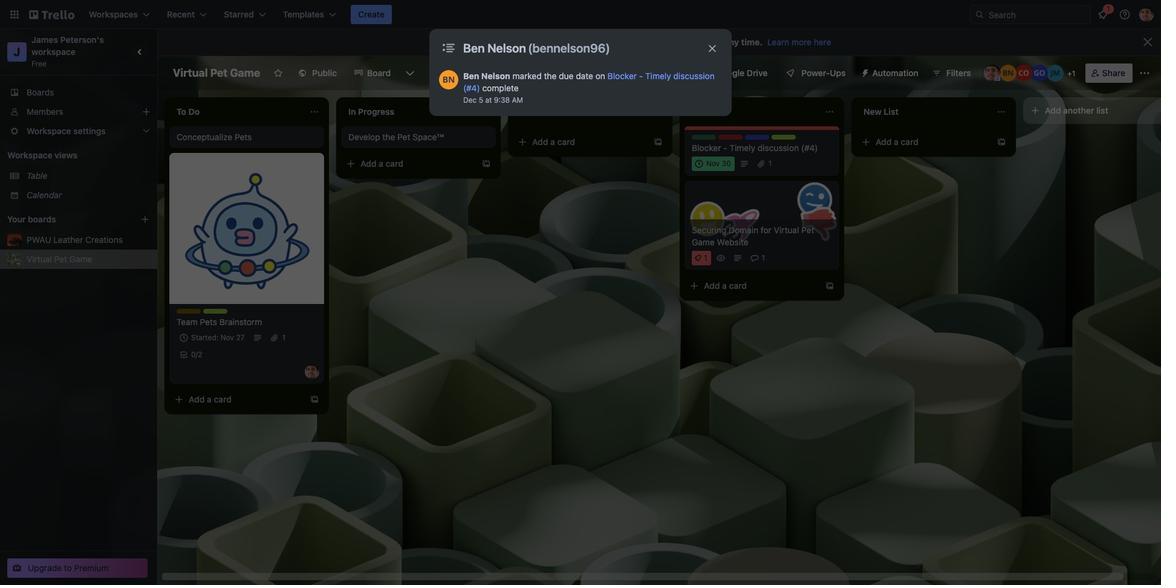 Task type: describe. For each thing, give the bounding box(es) containing it.
securing
[[692, 225, 727, 235]]

2
[[198, 350, 202, 359]]

boards
[[28, 214, 56, 224]]

pet down the leather
[[54, 254, 67, 264]]

game inside securing domain for virtual pet game website
[[692, 237, 715, 247]]

learn more here link
[[763, 37, 832, 47]]

1 down team pets brainstorm link
[[282, 333, 286, 342]]

gary orlando (garyorlando) image
[[1031, 65, 1048, 82]]

1 down color: blue, title: "fyi" element
[[769, 159, 772, 168]]

set
[[540, 37, 554, 47]]

on
[[596, 71, 605, 81]]

create button
[[351, 5, 392, 24]]

this
[[485, 37, 503, 47]]

blocker - timely discussion (#4) for the top blocker - timely discussion (#4) link
[[463, 71, 715, 93]]

free
[[31, 59, 47, 68]]

Search field
[[985, 5, 1091, 24]]

boards
[[27, 87, 54, 97]]

list
[[1097, 105, 1109, 116]]

workspace
[[31, 47, 76, 57]]

+ 1
[[1068, 69, 1076, 78]]

started: nov 27
[[191, 333, 245, 342]]

automation
[[873, 68, 919, 78]]

date
[[576, 71, 593, 81]]

premium
[[74, 563, 109, 574]]

add board image
[[140, 215, 150, 224]]

pet inside securing domain for virtual pet game website
[[802, 225, 815, 235]]

dec 5 at 9:38 am link
[[463, 96, 523, 105]]

Nov 30 checkbox
[[692, 157, 735, 171]]

members
[[27, 106, 63, 117]]

virtual pet game link
[[27, 253, 150, 266]]

customize views image
[[404, 67, 416, 79]]

am
[[512, 96, 523, 105]]

pets for team
[[200, 317, 217, 327]]

ben nelson (bennelson96)
[[463, 41, 610, 55]]

boards link
[[0, 83, 157, 102]]

blocker for the bottommost blocker - timely discussion (#4) link
[[692, 143, 721, 153]]

google drive
[[716, 68, 768, 78]]

public button
[[291, 64, 344, 83]]

task
[[224, 309, 240, 318]]

color: red, title: "blocker" element
[[719, 135, 745, 144]]

add another list button
[[1024, 97, 1162, 124]]

power-ups
[[802, 68, 846, 78]]

any
[[724, 37, 739, 47]]

filters button
[[928, 64, 975, 83]]

filters
[[947, 68, 971, 78]]

show menu image
[[1139, 67, 1151, 79]]

blocker fyi
[[719, 135, 757, 144]]

its
[[664, 37, 675, 47]]

team for team task
[[203, 309, 222, 318]]

fyi
[[745, 135, 757, 144]]

securing domain for virtual pet game website
[[692, 225, 815, 247]]

board
[[505, 37, 529, 47]]

pwau leather creations
[[27, 235, 123, 245]]

5
[[479, 96, 483, 105]]

(#4) for the bottommost blocker - timely discussion (#4) link
[[802, 143, 818, 153]]

pet left space™️
[[398, 132, 410, 142]]

power-ups button
[[778, 64, 853, 83]]

you
[[597, 37, 612, 47]]

workspace
[[7, 150, 52, 160]]

nelson for (bennelson96)
[[488, 41, 526, 55]]

30
[[722, 159, 731, 168]]

develop the pet space™️
[[348, 132, 444, 142]]

drive
[[747, 68, 768, 78]]

1 vertical spatial virtual pet game
[[27, 254, 92, 264]]

space™️
[[413, 132, 444, 142]]

virtual inside securing domain for virtual pet game website
[[774, 225, 799, 235]]

pwau
[[27, 235, 51, 245]]

1 horizontal spatial james peterson (jamespeterson93) image
[[984, 65, 1001, 82]]

color: green, title: "goal" element
[[692, 135, 716, 144]]

switch to… image
[[8, 8, 21, 21]]

share button
[[1086, 64, 1133, 83]]

pet inside the board name text field
[[210, 67, 228, 79]]

james
[[31, 34, 58, 45]]

0 vertical spatial james peterson (jamespeterson93) image
[[1140, 7, 1154, 22]]

- for the bottommost blocker - timely discussion (#4) link
[[724, 143, 728, 153]]

color: yellow, title: none image
[[177, 309, 201, 314]]

google
[[716, 68, 745, 78]]

james peterson's workspace link
[[31, 34, 106, 57]]

views
[[54, 150, 77, 160]]

upgrade
[[28, 563, 62, 574]]

table
[[27, 171, 47, 181]]

website
[[717, 237, 749, 247]]

pets for conceptualize
[[235, 132, 252, 142]]

goal
[[692, 135, 708, 144]]

game inside the board name text field
[[230, 67, 260, 79]]

nov 30
[[707, 159, 731, 168]]

+
[[1068, 69, 1072, 78]]

share
[[1103, 68, 1126, 78]]

2 vertical spatial james peterson (jamespeterson93) image
[[305, 365, 319, 379]]

table link
[[27, 170, 150, 182]]

2 vertical spatial virtual
[[27, 254, 52, 264]]

virtual pet game inside the board name text field
[[173, 67, 260, 79]]

1 vertical spatial blocker - timely discussion (#4) link
[[692, 142, 832, 154]]

0 horizontal spatial ben nelson (bennelson96) image
[[439, 70, 459, 90]]

timely for the bottommost blocker - timely discussion (#4) link
[[730, 143, 756, 153]]

1 horizontal spatial ben nelson (bennelson96) image
[[1000, 65, 1017, 82]]

color: blue, title: "fyi" element
[[745, 135, 770, 144]]

here
[[814, 37, 832, 47]]

due
[[559, 71, 574, 81]]

0
[[191, 350, 196, 359]]

sm image
[[468, 37, 485, 49]]

this board is set to public. you can change its visibility at any time. learn more here
[[485, 37, 832, 47]]

members link
[[0, 102, 157, 122]]

power-
[[802, 68, 830, 78]]

0 / 2
[[191, 350, 202, 359]]

visibility
[[677, 37, 712, 47]]



Task type: locate. For each thing, give the bounding box(es) containing it.
0 vertical spatial -
[[639, 71, 643, 81]]

(#4) for the top blocker - timely discussion (#4) link
[[463, 83, 480, 93]]

1
[[1072, 69, 1076, 78], [769, 159, 772, 168], [704, 253, 708, 263], [762, 253, 765, 263], [282, 333, 286, 342]]

1 horizontal spatial virtual
[[173, 67, 208, 79]]

Board name text field
[[167, 64, 266, 83]]

ben for ben nelson (bennelson96)
[[463, 41, 485, 55]]

blocker - timely discussion (#4) link down (bennelson96)
[[463, 71, 715, 93]]

1 vertical spatial nov
[[221, 333, 234, 342]]

more
[[792, 37, 812, 47]]

ben nelson (bennelson96) image left gary orlando (garyorlando) image
[[1000, 65, 1017, 82]]

team
[[203, 309, 222, 318], [177, 317, 198, 327]]

jeremy miller (jeremymiller198) image
[[1047, 65, 1064, 82]]

0 vertical spatial virtual pet game
[[173, 67, 260, 79]]

time.
[[741, 37, 763, 47]]

conceptualize pets link
[[177, 131, 317, 143]]

pet
[[210, 67, 228, 79], [398, 132, 410, 142], [802, 225, 815, 235], [54, 254, 67, 264]]

primary element
[[0, 0, 1162, 29]]

pet right for
[[802, 225, 815, 235]]

0 vertical spatial virtual
[[173, 67, 208, 79]]

blocker for the top blocker - timely discussion (#4) link
[[608, 71, 637, 81]]

0 horizontal spatial team
[[177, 317, 198, 327]]

ben nelson (bennelson96) image right 'customize views' icon
[[439, 70, 459, 90]]

0 vertical spatial blocker - timely discussion (#4)
[[463, 71, 715, 93]]

dec
[[463, 96, 477, 105]]

at right 5
[[485, 96, 492, 105]]

add
[[1045, 105, 1061, 116], [532, 137, 548, 147], [876, 137, 892, 147], [361, 158, 377, 169], [704, 281, 720, 291], [189, 394, 205, 405]]

team pets brainstorm link
[[177, 316, 317, 328]]

0 horizontal spatial at
[[485, 96, 492, 105]]

1 vertical spatial (#4)
[[802, 143, 818, 153]]

brainstorm
[[219, 317, 262, 327]]

to
[[556, 37, 564, 47], [64, 563, 72, 574]]

discussion down "color: bold lime, title: none" image
[[758, 143, 799, 153]]

(#4)
[[463, 83, 480, 93], [802, 143, 818, 153]]

- down change
[[639, 71, 643, 81]]

can
[[614, 37, 629, 47]]

2 vertical spatial game
[[69, 254, 92, 264]]

change
[[632, 37, 662, 47]]

1 horizontal spatial game
[[230, 67, 260, 79]]

nelson
[[488, 41, 526, 55], [481, 71, 510, 81]]

blocker - timely discussion (#4) down "color: bold lime, title: none" image
[[692, 143, 818, 153]]

your boards with 2 items element
[[7, 212, 122, 227]]

creations
[[85, 235, 123, 245]]

0 vertical spatial nelson
[[488, 41, 526, 55]]

0 vertical spatial at
[[714, 37, 722, 47]]

blocker left fyi
[[719, 135, 745, 144]]

domain
[[729, 225, 759, 235]]

j link
[[7, 42, 27, 62]]

discussion for the top blocker - timely discussion (#4) link
[[674, 71, 715, 81]]

virtual
[[173, 67, 208, 79], [774, 225, 799, 235], [27, 254, 52, 264]]

search image
[[975, 10, 985, 19]]

0 vertical spatial pets
[[235, 132, 252, 142]]

upgrade to premium
[[28, 563, 109, 574]]

0 vertical spatial discussion
[[674, 71, 715, 81]]

0 horizontal spatial james peterson (jamespeterson93) image
[[305, 365, 319, 379]]

1 vertical spatial -
[[724, 143, 728, 153]]

to right upgrade
[[64, 563, 72, 574]]

create from template… image
[[653, 137, 663, 147], [997, 137, 1007, 147], [825, 281, 835, 291], [310, 395, 319, 405]]

1 vertical spatial virtual
[[774, 225, 799, 235]]

board
[[367, 68, 391, 78]]

0 horizontal spatial to
[[64, 563, 72, 574]]

2 horizontal spatial james peterson (jamespeterson93) image
[[1140, 7, 1154, 22]]

is
[[531, 37, 538, 47]]

create from template… image
[[482, 159, 491, 169]]

add a card button
[[513, 132, 649, 152], [857, 132, 992, 152], [341, 154, 477, 174], [685, 276, 820, 296], [169, 390, 305, 410]]

game
[[230, 67, 260, 79], [692, 237, 715, 247], [69, 254, 92, 264]]

1 vertical spatial discussion
[[758, 143, 799, 153]]

1 vertical spatial at
[[485, 96, 492, 105]]

timely down this board is set to public. you can change its visibility at any time. learn more here
[[646, 71, 671, 81]]

1 horizontal spatial virtual pet game
[[173, 67, 260, 79]]

your
[[7, 214, 26, 224]]

dec 5 at 9:38 am
[[463, 96, 523, 105]]

ups
[[830, 68, 846, 78]]

calendar
[[27, 190, 62, 200]]

0 horizontal spatial (#4)
[[463, 83, 480, 93]]

0 horizontal spatial -
[[639, 71, 643, 81]]

another
[[1064, 105, 1095, 116]]

blocker - timely discussion (#4) link down "color: bold lime, title: none" image
[[692, 142, 832, 154]]

- up 30 in the right of the page
[[724, 143, 728, 153]]

card
[[557, 137, 575, 147], [901, 137, 919, 147], [386, 158, 404, 169], [729, 281, 747, 291], [214, 394, 232, 405]]

develop
[[348, 132, 380, 142]]

add a card
[[532, 137, 575, 147], [876, 137, 919, 147], [361, 158, 404, 169], [704, 281, 747, 291], [189, 394, 232, 405]]

0 horizontal spatial virtual pet game
[[27, 254, 92, 264]]

nov left 30 in the right of the page
[[707, 159, 720, 168]]

nov inside nov 30 option
[[707, 159, 720, 168]]

1 vertical spatial blocker - timely discussion (#4)
[[692, 143, 818, 153]]

0 horizontal spatial discussion
[[674, 71, 715, 81]]

1 vertical spatial game
[[692, 237, 715, 247]]

the left due
[[544, 71, 557, 81]]

to right set
[[556, 37, 564, 47]]

for
[[761, 225, 772, 235]]

0 vertical spatial timely
[[646, 71, 671, 81]]

team left task
[[203, 309, 222, 318]]

1 ben from the top
[[463, 41, 485, 55]]

discussion
[[674, 71, 715, 81], [758, 143, 799, 153]]

timely for the top blocker - timely discussion (#4) link
[[646, 71, 671, 81]]

0 horizontal spatial pets
[[200, 317, 217, 327]]

conceptualize pets
[[177, 132, 252, 142]]

star or unstar board image
[[274, 68, 283, 78]]

1 horizontal spatial to
[[556, 37, 564, 47]]

blocker - timely discussion (#4) for the bottommost blocker - timely discussion (#4) link
[[692, 143, 818, 153]]

google drive button
[[696, 64, 775, 83]]

the right develop
[[383, 132, 395, 142]]

create
[[358, 9, 385, 19]]

0 horizontal spatial timely
[[646, 71, 671, 81]]

blocker - timely discussion (#4) down (bennelson96)
[[463, 71, 715, 93]]

develop the pet space™️ link
[[348, 131, 489, 143]]

to inside "link"
[[64, 563, 72, 574]]

0 horizontal spatial the
[[383, 132, 395, 142]]

0 horizontal spatial nov
[[221, 333, 234, 342]]

sm image
[[856, 64, 873, 80]]

virtual inside the board name text field
[[173, 67, 208, 79]]

0 horizontal spatial game
[[69, 254, 92, 264]]

1 vertical spatial nelson
[[481, 71, 510, 81]]

at
[[714, 37, 722, 47], [485, 96, 492, 105]]

ben left board
[[463, 41, 485, 55]]

nelson for marked
[[481, 71, 510, 81]]

1 vertical spatial pets
[[200, 317, 217, 327]]

team for team pets brainstorm
[[177, 317, 198, 327]]

0 vertical spatial ben
[[463, 41, 485, 55]]

team down color: yellow, title: none image at bottom left
[[177, 317, 198, 327]]

complete
[[480, 83, 519, 93]]

color: bold lime, title: none image
[[772, 135, 796, 140]]

workspace views
[[7, 150, 77, 160]]

your boards
[[7, 214, 56, 224]]

virtual pet game
[[173, 67, 260, 79], [27, 254, 92, 264]]

1 vertical spatial the
[[383, 132, 395, 142]]

nov
[[707, 159, 720, 168], [221, 333, 234, 342]]

(#4) right color: blue, title: "fyi" element
[[802, 143, 818, 153]]

calendar link
[[27, 189, 150, 201]]

1 down securing domain for virtual pet game website "link"
[[762, 253, 765, 263]]

conceptualize
[[177, 132, 232, 142]]

j
[[13, 45, 20, 59]]

1 right jeremy miller (jeremymiller198) image
[[1072, 69, 1076, 78]]

game left star or unstar board image
[[230, 67, 260, 79]]

27
[[236, 333, 245, 342]]

add another list
[[1045, 105, 1109, 116]]

ben up dec
[[463, 71, 479, 81]]

james peterson's workspace free
[[31, 34, 106, 68]]

0 vertical spatial to
[[556, 37, 564, 47]]

-
[[639, 71, 643, 81], [724, 143, 728, 153]]

1 horizontal spatial (#4)
[[802, 143, 818, 153]]

game down pwau leather creations
[[69, 254, 92, 264]]

nelson left is
[[488, 41, 526, 55]]

2 horizontal spatial virtual
[[774, 225, 799, 235]]

ben nelson marked the due date on
[[463, 71, 608, 81]]

2 ben from the top
[[463, 71, 479, 81]]

1 horizontal spatial timely
[[730, 143, 756, 153]]

1 horizontal spatial team
[[203, 309, 222, 318]]

james peterson (jamespeterson93) image
[[1140, 7, 1154, 22], [984, 65, 1001, 82], [305, 365, 319, 379]]

1 horizontal spatial discussion
[[758, 143, 799, 153]]

2 horizontal spatial game
[[692, 237, 715, 247]]

- for the top blocker - timely discussion (#4) link
[[639, 71, 643, 81]]

(bennelson96)
[[528, 41, 610, 55]]

public.
[[566, 37, 595, 47]]

blocker up nov 30 option
[[692, 143, 721, 153]]

pets up started: on the bottom left of page
[[200, 317, 217, 327]]

pet left star or unstar board image
[[210, 67, 228, 79]]

pets right conceptualize
[[235, 132, 252, 142]]

open information menu image
[[1119, 8, 1131, 21]]

nelson up complete
[[481, 71, 510, 81]]

christina overa (christinaovera) image
[[1016, 65, 1032, 82]]

securing domain for virtual pet game website link
[[692, 224, 832, 249]]

1 horizontal spatial the
[[544, 71, 557, 81]]

0 vertical spatial the
[[544, 71, 557, 81]]

1 horizontal spatial at
[[714, 37, 722, 47]]

ben for ben nelson marked the due date on
[[463, 71, 479, 81]]

1 horizontal spatial pets
[[235, 132, 252, 142]]

0 vertical spatial game
[[230, 67, 260, 79]]

nov left the 27
[[221, 333, 234, 342]]

at left the any
[[714, 37, 722, 47]]

timely
[[646, 71, 671, 81], [730, 143, 756, 153]]

discussion for the bottommost blocker - timely discussion (#4) link
[[758, 143, 799, 153]]

0 vertical spatial nov
[[707, 159, 720, 168]]

add inside button
[[1045, 105, 1061, 116]]

1 notification image
[[1096, 7, 1111, 22]]

1 horizontal spatial -
[[724, 143, 728, 153]]

pets
[[235, 132, 252, 142], [200, 317, 217, 327]]

blocker
[[608, 71, 637, 81], [719, 135, 745, 144], [692, 143, 721, 153]]

1 vertical spatial james peterson (jamespeterson93) image
[[984, 65, 1001, 82]]

blocker - timely discussion (#4)
[[463, 71, 715, 93], [692, 143, 818, 153]]

blocker right on
[[608, 71, 637, 81]]

0 horizontal spatial virtual
[[27, 254, 52, 264]]

timely up 30 in the right of the page
[[730, 143, 756, 153]]

(#4) up dec
[[463, 83, 480, 93]]

1 horizontal spatial nov
[[707, 159, 720, 168]]

started:
[[191, 333, 219, 342]]

0 vertical spatial (#4)
[[463, 83, 480, 93]]

pwau leather creations link
[[27, 234, 150, 246]]

0 vertical spatial blocker - timely discussion (#4) link
[[463, 71, 715, 93]]

game down securing
[[692, 237, 715, 247]]

/
[[196, 350, 198, 359]]

marked
[[513, 71, 542, 81]]

learn
[[768, 37, 790, 47]]

1 down securing
[[704, 253, 708, 263]]

1 vertical spatial ben
[[463, 71, 479, 81]]

upgrade to premium link
[[7, 559, 148, 578]]

9:38
[[494, 96, 510, 105]]

1 vertical spatial timely
[[730, 143, 756, 153]]

discussion down visibility
[[674, 71, 715, 81]]

ben nelson (bennelson96) image
[[1000, 65, 1017, 82], [439, 70, 459, 90]]

color: bold lime, title: "team task" element
[[203, 309, 240, 318]]

1 vertical spatial to
[[64, 563, 72, 574]]



Task type: vqa. For each thing, say whether or not it's contained in the screenshot.
Custom Fields button
no



